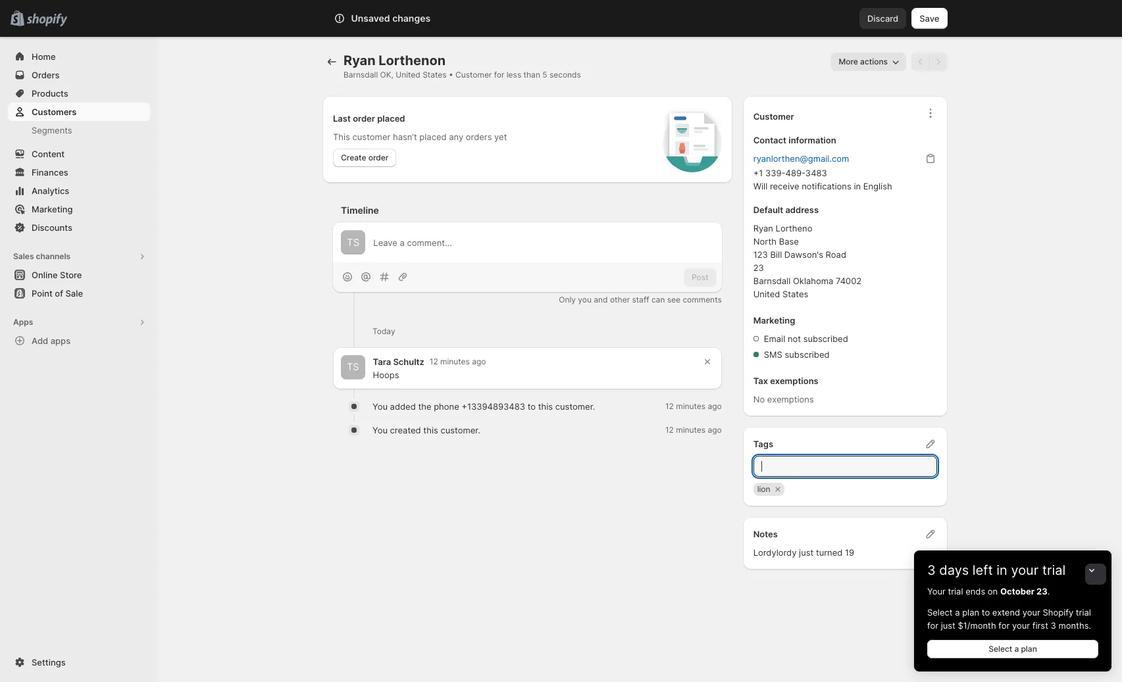 Task type: vqa. For each thing, say whether or not it's contained in the screenshot.
phone '12'
yes



Task type: describe. For each thing, give the bounding box(es) containing it.
content
[[32, 149, 65, 159]]

1 horizontal spatial customer.
[[556, 402, 596, 413]]

hasn't
[[393, 132, 417, 142]]

plan for select a plan
[[1022, 645, 1038, 655]]

apps button
[[8, 314, 150, 332]]

lion
[[758, 485, 771, 495]]

phone
[[434, 402, 460, 413]]

just inside select a plan to extend your shopify trial for just $1/month for your first 3 months.
[[942, 621, 956, 632]]

add apps
[[32, 336, 71, 346]]

+1 339-489-3483 will receive notifications in english
[[754, 168, 893, 192]]

lortheno
[[776, 223, 813, 234]]

yet
[[495, 132, 507, 142]]

post button
[[684, 269, 717, 287]]

point of sale
[[32, 288, 83, 299]]

489-
[[786, 168, 806, 178]]

3 days left in your trial button
[[915, 551, 1112, 579]]

finances link
[[8, 163, 150, 182]]

lordylordy just turned 19
[[754, 548, 855, 559]]

more actions
[[839, 57, 889, 67]]

of
[[55, 288, 63, 299]]

in inside dropdown button
[[997, 563, 1008, 579]]

see
[[668, 295, 681, 305]]

no exemptions
[[754, 395, 815, 405]]

staff
[[633, 295, 650, 305]]

339-
[[766, 168, 786, 178]]

will
[[754, 181, 768, 192]]

on
[[989, 587, 999, 597]]

save
[[920, 13, 940, 24]]

hoops
[[373, 370, 399, 381]]

select a plan
[[989, 645, 1038, 655]]

point of sale button
[[0, 285, 158, 303]]

next image
[[933, 55, 946, 68]]

analytics
[[32, 186, 69, 196]]

ryan lorthenon barnsdall ok, united states • customer for less than 5 seconds
[[344, 53, 581, 80]]

save button
[[912, 8, 948, 29]]

default
[[754, 205, 784, 215]]

sms subscribed
[[764, 350, 830, 360]]

in inside +1 339-489-3483 will receive notifications in english
[[854, 181, 862, 192]]

ryanlorthen@gmail.com button
[[746, 150, 858, 168]]

changes
[[393, 13, 431, 24]]

last order placed
[[333, 113, 405, 124]]

north
[[754, 236, 777, 247]]

ends
[[966, 587, 986, 597]]

1 vertical spatial customer
[[754, 111, 795, 122]]

+1
[[754, 168, 764, 178]]

states inside 'ryan lortheno north base 123 bill dawson's road 23 barnsdall oklahoma 74002 united states'
[[783, 289, 809, 300]]

0 horizontal spatial placed
[[378, 113, 405, 124]]

your
[[928, 587, 946, 597]]

address
[[786, 205, 819, 215]]

12 minutes ago for you created this customer.
[[666, 426, 722, 436]]

1 vertical spatial subscribed
[[785, 350, 830, 360]]

a for select a plan
[[1015, 645, 1020, 655]]

barnsdall inside 'ryan lortheno north base 123 bill dawson's road 23 barnsdall oklahoma 74002 united states'
[[754, 276, 791, 287]]

more actions button
[[832, 53, 907, 71]]

bill
[[771, 250, 783, 260]]

0 vertical spatial this
[[539, 402, 553, 413]]

create order button
[[333, 149, 397, 167]]

dawson's
[[785, 250, 824, 260]]

marketing link
[[8, 200, 150, 219]]

you created this customer.
[[373, 426, 481, 436]]

created
[[390, 426, 421, 436]]

more
[[839, 57, 859, 67]]

0 vertical spatial subscribed
[[804, 334, 849, 344]]

create
[[341, 153, 367, 163]]

search button
[[366, 8, 748, 29]]

1 vertical spatial marketing
[[754, 315, 796, 326]]

extend
[[993, 608, 1021, 618]]

first
[[1033, 621, 1049, 632]]

12 for phone
[[666, 402, 674, 412]]

orders
[[466, 132, 492, 142]]

base
[[780, 236, 799, 247]]

can
[[652, 295, 665, 305]]

months.
[[1059, 621, 1092, 632]]

ago for customer.
[[708, 426, 722, 436]]

oklahoma
[[794, 276, 834, 287]]

select a plan to extend your shopify trial for just $1/month for your first 3 months.
[[928, 608, 1092, 632]]

19
[[846, 548, 855, 559]]

trial inside select a plan to extend your shopify trial for just $1/month for your first 3 months.
[[1077, 608, 1092, 618]]

2 avatar with initials t s image from the top
[[341, 356, 365, 380]]

than
[[524, 70, 541, 80]]

ryan for lortheno
[[754, 223, 774, 234]]

sales channels
[[13, 252, 71, 261]]

post
[[692, 273, 709, 282]]

trial inside dropdown button
[[1043, 563, 1067, 579]]

finances
[[32, 167, 68, 178]]

this customer hasn't placed any orders yet
[[333, 132, 507, 142]]

12 minutes ago for you added the phone +13394893483 to this customer.
[[666, 402, 722, 412]]

lorthenon
[[379, 53, 446, 68]]

for for lorthenon
[[494, 70, 505, 80]]

no
[[754, 395, 765, 405]]

previous image
[[915, 55, 928, 68]]

23 inside 'ryan lortheno north base 123 bill dawson's road 23 barnsdall oklahoma 74002 united states'
[[754, 263, 765, 273]]

lordylordy
[[754, 548, 797, 559]]

1 vertical spatial trial
[[949, 587, 964, 597]]

your inside dropdown button
[[1012, 563, 1039, 579]]



Task type: locate. For each thing, give the bounding box(es) containing it.
online store link
[[8, 266, 150, 285]]

1 vertical spatial ago
[[708, 402, 722, 412]]

in right 'left'
[[997, 563, 1008, 579]]

2 12 minutes ago from the top
[[666, 426, 722, 436]]

1 avatar with initials t s image from the top
[[341, 231, 366, 255]]

select for select a plan
[[989, 645, 1013, 655]]

marketing up the discounts
[[32, 204, 73, 215]]

1 horizontal spatial marketing
[[754, 315, 796, 326]]

tara
[[373, 357, 391, 368]]

minutes inside tara schultz 12 minutes ago hoops
[[441, 357, 470, 367]]

contact
[[754, 135, 787, 146]]

1 vertical spatial minutes
[[677, 402, 706, 412]]

0 vertical spatial marketing
[[32, 204, 73, 215]]

1 vertical spatial this
[[424, 426, 439, 436]]

days
[[940, 563, 970, 579]]

plan for select a plan to extend your shopify trial for just $1/month for your first 3 months.
[[963, 608, 980, 618]]

1 horizontal spatial customer
[[754, 111, 795, 122]]

products
[[32, 88, 68, 99]]

12 inside tara schultz 12 minutes ago hoops
[[430, 357, 438, 367]]

0 vertical spatial exemptions
[[771, 376, 819, 387]]

sms
[[764, 350, 783, 360]]

tara schultz 12 minutes ago hoops
[[373, 357, 486, 381]]

this down the in the bottom of the page
[[424, 426, 439, 436]]

in left english
[[854, 181, 862, 192]]

search
[[387, 13, 415, 24]]

0 horizontal spatial marketing
[[32, 204, 73, 215]]

united inside ryan lorthenon barnsdall ok, united states • customer for less than 5 seconds
[[396, 70, 421, 80]]

united inside 'ryan lortheno north base 123 bill dawson's road 23 barnsdall oklahoma 74002 united states'
[[754, 289, 781, 300]]

Leave a comment... text field
[[374, 236, 714, 249]]

united down lorthenon
[[396, 70, 421, 80]]

plan up '$1/month'
[[963, 608, 980, 618]]

your trial ends on october 23 .
[[928, 587, 1051, 597]]

orders
[[32, 70, 60, 80]]

1 vertical spatial a
[[1015, 645, 1020, 655]]

23 inside 3 days left in your trial element
[[1037, 587, 1048, 597]]

ryan inside 'ryan lortheno north base 123 bill dawson's road 23 barnsdall oklahoma 74002 united states'
[[754, 223, 774, 234]]

online
[[32, 270, 58, 281]]

trial up .
[[1043, 563, 1067, 579]]

select a plan link
[[928, 641, 1099, 659]]

online store
[[32, 270, 82, 281]]

0 horizontal spatial 3
[[928, 563, 936, 579]]

minutes for phone
[[677, 402, 706, 412]]

select down the your
[[928, 608, 953, 618]]

you
[[578, 295, 592, 305]]

12
[[430, 357, 438, 367], [666, 402, 674, 412], [666, 426, 674, 436]]

0 vertical spatial ryan
[[344, 53, 376, 68]]

order
[[353, 113, 375, 124], [369, 153, 389, 163]]

other
[[610, 295, 630, 305]]

minutes for customer.
[[677, 426, 706, 436]]

ryan inside ryan lorthenon barnsdall ok, united states • customer for less than 5 seconds
[[344, 53, 376, 68]]

1 horizontal spatial barnsdall
[[754, 276, 791, 287]]

23 right october
[[1037, 587, 1048, 597]]

added
[[390, 402, 416, 413]]

today
[[373, 327, 396, 337]]

avatar with initials t s image down timeline
[[341, 231, 366, 255]]

barnsdall inside ryan lorthenon barnsdall ok, united states • customer for less than 5 seconds
[[344, 70, 378, 80]]

1 vertical spatial order
[[369, 153, 389, 163]]

orders link
[[8, 66, 150, 84]]

1 horizontal spatial select
[[989, 645, 1013, 655]]

0 horizontal spatial trial
[[949, 587, 964, 597]]

order inside create order button
[[369, 153, 389, 163]]

3 inside select a plan to extend your shopify trial for just $1/month for your first 3 months.
[[1052, 621, 1057, 632]]

0 horizontal spatial a
[[956, 608, 961, 618]]

sales channels button
[[8, 248, 150, 266]]

customer inside ryan lorthenon barnsdall ok, united states • customer for less than 5 seconds
[[456, 70, 492, 80]]

you added the phone +13394893483 to this customer.
[[373, 402, 596, 413]]

0 horizontal spatial barnsdall
[[344, 70, 378, 80]]

0 horizontal spatial ryan
[[344, 53, 376, 68]]

3 right first
[[1052, 621, 1057, 632]]

1 vertical spatial 23
[[1037, 587, 1048, 597]]

a for select a plan to extend your shopify trial for just $1/month for your first 3 months.
[[956, 608, 961, 618]]

0 vertical spatial barnsdall
[[344, 70, 378, 80]]

barnsdall down bill at the top
[[754, 276, 791, 287]]

states down oklahoma
[[783, 289, 809, 300]]

0 horizontal spatial 23
[[754, 263, 765, 273]]

0 horizontal spatial for
[[494, 70, 505, 80]]

trial up months.
[[1077, 608, 1092, 618]]

for down the your
[[928, 621, 939, 632]]

subscribed down email not subscribed
[[785, 350, 830, 360]]

for inside ryan lorthenon barnsdall ok, united states • customer for less than 5 seconds
[[494, 70, 505, 80]]

not
[[788, 334, 802, 344]]

states inside ryan lorthenon barnsdall ok, united states • customer for less than 5 seconds
[[423, 70, 447, 80]]

trial right the your
[[949, 587, 964, 597]]

your up october
[[1012, 563, 1039, 579]]

1 vertical spatial your
[[1023, 608, 1041, 618]]

0 vertical spatial ago
[[472, 357, 486, 367]]

your up first
[[1023, 608, 1041, 618]]

order down 'customer'
[[369, 153, 389, 163]]

+13394893483
[[462, 402, 526, 413]]

exemptions down tax exemptions at the bottom of page
[[768, 395, 815, 405]]

plan inside select a plan to extend your shopify trial for just $1/month for your first 3 months.
[[963, 608, 980, 618]]

left
[[973, 563, 994, 579]]

ago
[[472, 357, 486, 367], [708, 402, 722, 412], [708, 426, 722, 436]]

1 vertical spatial placed
[[420, 132, 447, 142]]

any
[[449, 132, 464, 142]]

0 vertical spatial order
[[353, 113, 375, 124]]

0 vertical spatial select
[[928, 608, 953, 618]]

0 vertical spatial 12 minutes ago
[[666, 402, 722, 412]]

plan
[[963, 608, 980, 618], [1022, 645, 1038, 655]]

2 vertical spatial minutes
[[677, 426, 706, 436]]

1 horizontal spatial in
[[997, 563, 1008, 579]]

1 vertical spatial just
[[942, 621, 956, 632]]

order for create
[[369, 153, 389, 163]]

0 vertical spatial trial
[[1043, 563, 1067, 579]]

5
[[543, 70, 548, 80]]

1 horizontal spatial states
[[783, 289, 809, 300]]

customer right • at the top left
[[456, 70, 492, 80]]

select for select a plan to extend your shopify trial for just $1/month for your first 3 months.
[[928, 608, 953, 618]]

1 12 minutes ago from the top
[[666, 402, 722, 412]]

this right +13394893483
[[539, 402, 553, 413]]

ryan lortheno north base 123 bill dawson's road 23 barnsdall oklahoma 74002 united states
[[754, 223, 862, 300]]

1 vertical spatial 12
[[666, 402, 674, 412]]

1 horizontal spatial to
[[983, 608, 991, 618]]

this
[[333, 132, 350, 142]]

discard button
[[860, 8, 907, 29]]

default address
[[754, 205, 819, 215]]

for for a
[[928, 621, 939, 632]]

3 days left in your trial element
[[915, 586, 1112, 672]]

just left '$1/month'
[[942, 621, 956, 632]]

1 vertical spatial you
[[373, 426, 388, 436]]

select down select a plan to extend your shopify trial for just $1/month for your first 3 months.
[[989, 645, 1013, 655]]

1 horizontal spatial 23
[[1037, 587, 1048, 597]]

0 vertical spatial avatar with initials t s image
[[341, 231, 366, 255]]

united down 123
[[754, 289, 781, 300]]

1 vertical spatial united
[[754, 289, 781, 300]]

plan down first
[[1022, 645, 1038, 655]]

customers
[[32, 107, 77, 117]]

0 vertical spatial 12
[[430, 357, 438, 367]]

avatar with initials t s image
[[341, 231, 366, 255], [341, 356, 365, 380]]

1 horizontal spatial for
[[928, 621, 939, 632]]

to inside select a plan to extend your shopify trial for just $1/month for your first 3 months.
[[983, 608, 991, 618]]

you for you created this customer.
[[373, 426, 388, 436]]

store
[[60, 270, 82, 281]]

just left 'turned'
[[800, 548, 814, 559]]

0 vertical spatial just
[[800, 548, 814, 559]]

2 you from the top
[[373, 426, 388, 436]]

less
[[507, 70, 522, 80]]

0 horizontal spatial select
[[928, 608, 953, 618]]

shopify
[[1044, 608, 1074, 618]]

0 vertical spatial your
[[1012, 563, 1039, 579]]

1 vertical spatial select
[[989, 645, 1013, 655]]

0 horizontal spatial in
[[854, 181, 862, 192]]

0 horizontal spatial customer.
[[441, 426, 481, 436]]

0 vertical spatial 23
[[754, 263, 765, 273]]

exemptions up no exemptions
[[771, 376, 819, 387]]

a inside select a plan to extend your shopify trial for just $1/month for your first 3 months.
[[956, 608, 961, 618]]

only you and other staff can see comments
[[559, 295, 722, 305]]

ryan down unsaved
[[344, 53, 376, 68]]

None text field
[[754, 456, 938, 478]]

0 horizontal spatial just
[[800, 548, 814, 559]]

1 vertical spatial plan
[[1022, 645, 1038, 655]]

1 horizontal spatial united
[[754, 289, 781, 300]]

discounts link
[[8, 219, 150, 237]]

in
[[854, 181, 862, 192], [997, 563, 1008, 579]]

0 horizontal spatial states
[[423, 70, 447, 80]]

point
[[32, 288, 53, 299]]

customer up contact
[[754, 111, 795, 122]]

0 horizontal spatial this
[[424, 426, 439, 436]]

subscribed right not on the right
[[804, 334, 849, 344]]

1 horizontal spatial 3
[[1052, 621, 1057, 632]]

3
[[928, 563, 936, 579], [1052, 621, 1057, 632]]

states
[[423, 70, 447, 80], [783, 289, 809, 300]]

ryan up north
[[754, 223, 774, 234]]

1 you from the top
[[373, 402, 388, 413]]

for down extend
[[999, 621, 1011, 632]]

0 vertical spatial minutes
[[441, 357, 470, 367]]

0 vertical spatial to
[[528, 402, 536, 413]]

email
[[764, 334, 786, 344]]

settings link
[[8, 654, 150, 672]]

order for last
[[353, 113, 375, 124]]

0 horizontal spatial united
[[396, 70, 421, 80]]

1 vertical spatial 3
[[1052, 621, 1057, 632]]

1 horizontal spatial plan
[[1022, 645, 1038, 655]]

tags
[[754, 439, 774, 450]]

1 horizontal spatial trial
[[1043, 563, 1067, 579]]

select inside select a plan to extend your shopify trial for just $1/month for your first 3 months.
[[928, 608, 953, 618]]

ryan for lorthenon
[[344, 53, 376, 68]]

1 vertical spatial ryan
[[754, 223, 774, 234]]

1 vertical spatial 12 minutes ago
[[666, 426, 722, 436]]

ryan
[[344, 53, 376, 68], [754, 223, 774, 234]]

0 vertical spatial united
[[396, 70, 421, 80]]

1 vertical spatial in
[[997, 563, 1008, 579]]

you left added
[[373, 402, 388, 413]]

0 horizontal spatial plan
[[963, 608, 980, 618]]

turned
[[817, 548, 843, 559]]

tax
[[754, 376, 769, 387]]

seconds
[[550, 70, 581, 80]]

0 vertical spatial in
[[854, 181, 862, 192]]

create order
[[341, 153, 389, 163]]

select inside select a plan link
[[989, 645, 1013, 655]]

1 vertical spatial avatar with initials t s image
[[341, 356, 365, 380]]

ryanlorthen@gmail.com
[[754, 153, 850, 164]]

12 for customer.
[[666, 426, 674, 436]]

ago for phone
[[708, 402, 722, 412]]

to right +13394893483
[[528, 402, 536, 413]]

0 vertical spatial plan
[[963, 608, 980, 618]]

1 horizontal spatial this
[[539, 402, 553, 413]]

0 vertical spatial placed
[[378, 113, 405, 124]]

add apps button
[[8, 332, 150, 350]]

2 vertical spatial trial
[[1077, 608, 1092, 618]]

3 inside dropdown button
[[928, 563, 936, 579]]

just
[[800, 548, 814, 559], [942, 621, 956, 632]]

you for you added the phone +13394893483 to this customer.
[[373, 402, 388, 413]]

1 vertical spatial exemptions
[[768, 395, 815, 405]]

for
[[494, 70, 505, 80], [928, 621, 939, 632], [999, 621, 1011, 632]]

shopify image
[[26, 14, 67, 27]]

placed up hasn't
[[378, 113, 405, 124]]

0 vertical spatial 3
[[928, 563, 936, 579]]

1 vertical spatial to
[[983, 608, 991, 618]]

sale
[[65, 288, 83, 299]]

unsaved changes
[[351, 13, 431, 24]]

3 up the your
[[928, 563, 936, 579]]

english
[[864, 181, 893, 192]]

to up '$1/month'
[[983, 608, 991, 618]]

1 horizontal spatial ryan
[[754, 223, 774, 234]]

exemptions for tax exemptions
[[771, 376, 819, 387]]

0 vertical spatial customer.
[[556, 402, 596, 413]]

order up 'customer'
[[353, 113, 375, 124]]

schultz
[[393, 357, 425, 368]]

0 vertical spatial you
[[373, 402, 388, 413]]

0 horizontal spatial to
[[528, 402, 536, 413]]

1 vertical spatial states
[[783, 289, 809, 300]]

avatar with initials t s image left tara
[[341, 356, 365, 380]]

sales
[[13, 252, 34, 261]]

marketing up email
[[754, 315, 796, 326]]

october
[[1001, 587, 1035, 597]]

exemptions for no exemptions
[[768, 395, 815, 405]]

2 horizontal spatial for
[[999, 621, 1011, 632]]

0 vertical spatial customer
[[456, 70, 492, 80]]

1 vertical spatial barnsdall
[[754, 276, 791, 287]]

segments
[[32, 125, 72, 136]]

receive
[[771, 181, 800, 192]]

you left the created
[[373, 426, 388, 436]]

online store button
[[0, 266, 158, 285]]

placed left any
[[420, 132, 447, 142]]

email not subscribed
[[764, 334, 849, 344]]

for left less
[[494, 70, 505, 80]]

2 vertical spatial your
[[1013, 621, 1031, 632]]

minutes
[[441, 357, 470, 367], [677, 402, 706, 412], [677, 426, 706, 436]]

barnsdall left ok,
[[344, 70, 378, 80]]

contact information
[[754, 135, 837, 146]]

trial
[[1043, 563, 1067, 579], [949, 587, 964, 597], [1077, 608, 1092, 618]]

states left • at the top left
[[423, 70, 447, 80]]

placed
[[378, 113, 405, 124], [420, 132, 447, 142]]

a down select a plan to extend your shopify trial for just $1/month for your first 3 months.
[[1015, 645, 1020, 655]]

1 horizontal spatial just
[[942, 621, 956, 632]]

ago inside tara schultz 12 minutes ago hoops
[[472, 357, 486, 367]]

23 down 123
[[754, 263, 765, 273]]

1 horizontal spatial placed
[[420, 132, 447, 142]]

your left first
[[1013, 621, 1031, 632]]

select
[[928, 608, 953, 618], [989, 645, 1013, 655]]

2 vertical spatial ago
[[708, 426, 722, 436]]

•
[[449, 70, 454, 80]]

0 vertical spatial a
[[956, 608, 961, 618]]

0 vertical spatial states
[[423, 70, 447, 80]]

2 horizontal spatial trial
[[1077, 608, 1092, 618]]

only
[[559, 295, 576, 305]]

1 vertical spatial customer.
[[441, 426, 481, 436]]

0 horizontal spatial customer
[[456, 70, 492, 80]]

products link
[[8, 84, 150, 103]]

1 horizontal spatial a
[[1015, 645, 1020, 655]]

a up '$1/month'
[[956, 608, 961, 618]]



